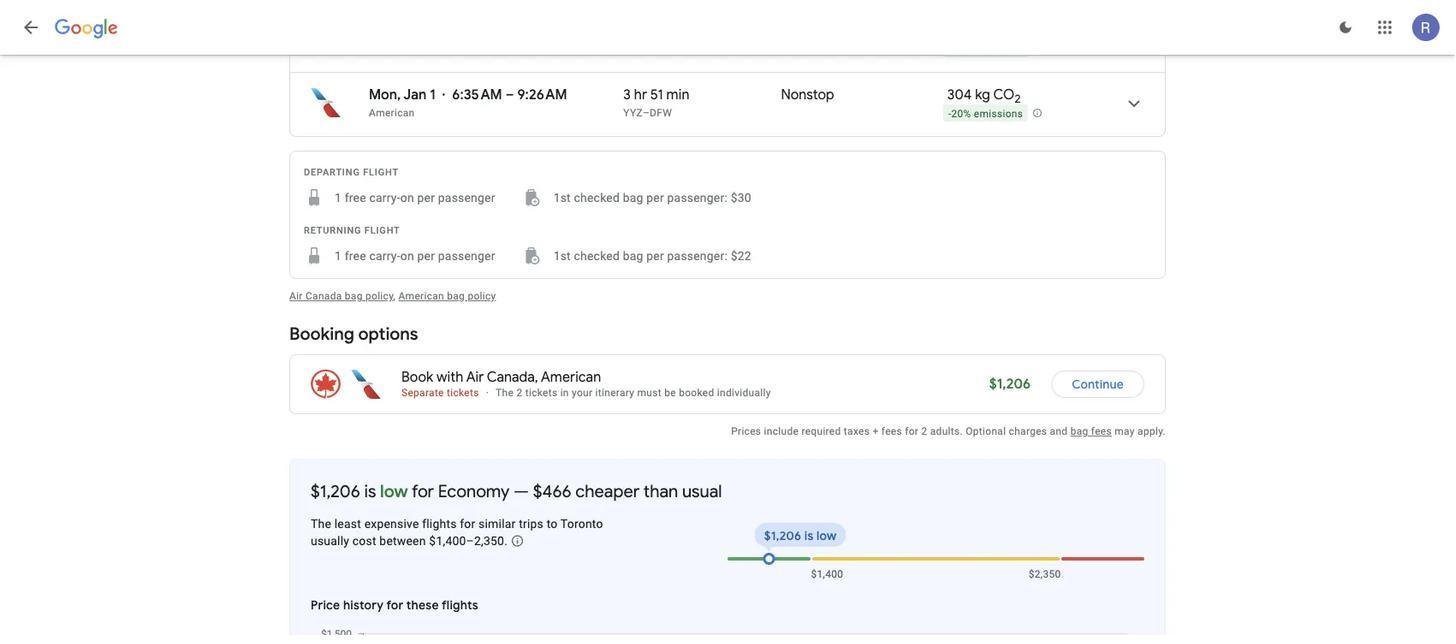 Task type: vqa. For each thing, say whether or not it's contained in the screenshot.
free corresponding to 1st checked bag per passenger: $22
yes



Task type: locate. For each thing, give the bounding box(es) containing it.
2 horizontal spatial 2
[[1015, 91, 1021, 106]]

1 horizontal spatial the
[[496, 387, 514, 399]]

low for $1,206 is low for economy — $466 cheaper than usual
[[380, 480, 408, 502]]

checked
[[574, 190, 620, 205], [574, 249, 620, 263]]

1 horizontal spatial yyz
[[652, 43, 672, 55]]

1 right jan
[[430, 86, 435, 104]]

9:26 am
[[517, 86, 567, 104]]

canada for air canada bag policy , american bag policy
[[306, 290, 342, 302]]

1 -20% emissions from the top
[[948, 43, 1023, 55]]

free
[[345, 190, 366, 205], [345, 249, 366, 263]]

0 horizontal spatial yyz
[[623, 107, 643, 119]]

0 vertical spatial 1
[[430, 86, 435, 104]]

2 vertical spatial 2
[[921, 425, 927, 437]]

1 vertical spatial emissions
[[974, 108, 1023, 120]]

flight details. departing flight on saturday, december 23. leaves dallas/fort worth international airport at 5:10 pm on saturday, december 23 and arrives at toronto pearson international airport at 9:11 pm on saturday, december 23. image
[[1114, 19, 1155, 60]]

air canada bag policy , american bag policy
[[289, 290, 496, 302]]

1 vertical spatial 1
[[335, 190, 342, 205]]

on
[[400, 190, 414, 205], [400, 249, 414, 263]]

in
[[560, 387, 569, 399]]

1 horizontal spatial tickets
[[525, 387, 557, 399]]

adults.
[[930, 425, 963, 437]]

1 checked from the top
[[574, 190, 620, 205]]

cheaper
[[575, 480, 640, 502]]

0 horizontal spatial 2
[[516, 387, 522, 399]]

2 vertical spatial air
[[466, 368, 484, 386]]

0 vertical spatial the
[[496, 387, 514, 399]]

1st
[[553, 190, 571, 205], [553, 249, 571, 263]]

emissions down the 'co'
[[974, 108, 1023, 120]]

1 vertical spatial passenger
[[438, 249, 495, 263]]

1 vertical spatial on
[[400, 249, 414, 263]]

taxes
[[844, 425, 870, 437]]

0 vertical spatial american
[[369, 107, 415, 119]]

0 horizontal spatial canada
[[306, 290, 342, 302]]

20% inside -20% emissions popup button
[[951, 43, 971, 55]]

tickets left in
[[525, 387, 557, 399]]

—
[[514, 480, 529, 502]]

1 vertical spatial passenger:
[[667, 249, 727, 263]]

20% down 304
[[951, 108, 971, 120]]

with
[[436, 368, 463, 386]]

0 vertical spatial 1st
[[553, 190, 571, 205]]

1 vertical spatial checked
[[574, 249, 620, 263]]

american
[[369, 107, 415, 119], [398, 290, 444, 302], [541, 368, 601, 386]]

list
[[290, 9, 1165, 136]]

to
[[547, 517, 558, 531]]

passenger: left $22
[[667, 249, 727, 263]]

dfw up hr
[[623, 43, 645, 55]]

bag
[[623, 190, 643, 205], [623, 249, 643, 263], [345, 290, 363, 302], [447, 290, 465, 302], [1070, 425, 1088, 437]]

0 vertical spatial -
[[948, 43, 951, 55]]

departing flight
[[304, 166, 399, 177]]

passenger: for $30
[[667, 190, 727, 205]]

carry- up air canada bag policy , american bag policy
[[369, 249, 400, 263]]

1st inside first checked bag costs 30 us dollars per passenger element
[[553, 190, 571, 205]]

returning
[[304, 225, 361, 235]]

1 horizontal spatial canada
[[385, 43, 422, 55]]

free down returning flight
[[345, 249, 366, 263]]

0 vertical spatial yyz
[[652, 43, 672, 55]]

air canada
[[369, 43, 422, 55]]

1 free from the top
[[345, 190, 366, 205]]

1 down returning
[[335, 249, 342, 263]]

1 vertical spatial free
[[345, 249, 366, 263]]

carry-
[[369, 190, 400, 205], [369, 249, 400, 263]]

flight
[[363, 166, 399, 177], [364, 225, 400, 235]]

yyz up the 51
[[652, 43, 672, 55]]

2 passenger: from the top
[[667, 249, 727, 263]]

0 vertical spatial emissions
[[974, 43, 1023, 55]]

economy
[[438, 480, 510, 502]]

the up usually
[[311, 517, 331, 531]]

separate tickets
[[401, 387, 479, 399]]

0 vertical spatial carry-
[[369, 190, 400, 205]]

optional
[[966, 425, 1006, 437]]

on for 1st checked bag per passenger: $30
[[400, 190, 414, 205]]

fees
[[881, 425, 902, 437], [1091, 425, 1112, 437]]

canada up "booking"
[[306, 290, 342, 302]]

-20% emissions down 304 kg co 2
[[948, 108, 1023, 120]]

flights
[[422, 517, 457, 531], [442, 597, 478, 613]]

0 horizontal spatial fees
[[881, 425, 902, 437]]

1st checked bag per passenger: $30
[[553, 190, 751, 205]]

returning flight
[[304, 225, 400, 235]]

low up $1,400
[[817, 528, 837, 543]]

american right ,
[[398, 290, 444, 302]]

air inside list
[[369, 43, 382, 55]]

$1,206
[[989, 375, 1031, 393], [311, 480, 360, 502], [764, 528, 801, 543]]

1 horizontal spatial fees
[[1091, 425, 1112, 437]]

+
[[873, 425, 879, 437]]

yyz
[[652, 43, 672, 55], [623, 107, 643, 119]]

low up expensive
[[380, 480, 408, 502]]

2 passenger from the top
[[438, 249, 495, 263]]

air for air canada bag policy , american bag policy
[[289, 290, 303, 302]]

2 vertical spatial –
[[643, 107, 650, 119]]

for up expensive
[[412, 480, 434, 502]]

2 vertical spatial 1
[[335, 249, 342, 263]]

3 hr 51 min yyz – dfw
[[623, 86, 689, 119]]

flight right returning
[[364, 225, 400, 235]]

total duration 3 hr 51 min. element
[[623, 86, 781, 106]]

low for $1,206 is low
[[817, 528, 837, 543]]

the inside the least expensive flights for similar trips to toronto usually cost between $1,400–2,350.
[[311, 517, 331, 531]]

nonstop
[[781, 86, 834, 104]]

0 vertical spatial low
[[380, 480, 408, 502]]

fees left may
[[1091, 425, 1112, 437]]

0 vertical spatial 1 free carry-on per passenger
[[335, 190, 495, 205]]

1 vertical spatial 2
[[516, 387, 522, 399]]

the down book with air canada, american at left
[[496, 387, 514, 399]]

prices include required taxes + fees for 2 adults. optional charges and bag fees may apply.
[[731, 425, 1166, 437]]

air
[[369, 43, 382, 55], [289, 290, 303, 302], [466, 368, 484, 386]]

0 vertical spatial passenger:
[[667, 190, 727, 205]]

bag fees button
[[1070, 425, 1112, 437]]

$1,400–2,350.
[[429, 534, 508, 548]]

policy up book with air canada, american at left
[[468, 290, 496, 302]]

1 vertical spatial 1 free carry-on per passenger
[[335, 249, 495, 263]]

is up $1,400
[[804, 528, 814, 543]]

1 free carry-on per passenger down departing flight
[[335, 190, 495, 205]]

checked up first checked bag costs 22 us dollars per passenger element
[[574, 190, 620, 205]]

0 vertical spatial air
[[369, 43, 382, 55]]

1 vertical spatial air
[[289, 290, 303, 302]]

6:35 am
[[452, 86, 502, 104]]

2 checked from the top
[[574, 249, 620, 263]]

is
[[364, 480, 376, 502], [804, 528, 814, 543]]

1 horizontal spatial low
[[817, 528, 837, 543]]

0 horizontal spatial is
[[364, 480, 376, 502]]

1 passenger: from the top
[[667, 190, 727, 205]]

1 vertical spatial 1st
[[553, 249, 571, 263]]

tickets down with
[[447, 387, 479, 399]]

flight details. return flight on monday, january 1. leaves toronto pearson international airport at 6:35 am on monday, january 1 and arrives at dallas/fort worth international airport at 9:26 am on monday, january 1. image
[[1114, 83, 1155, 124]]

1 vertical spatial -
[[948, 108, 951, 120]]

51
[[650, 86, 663, 104]]

learn more about price insights image
[[511, 534, 524, 548]]

air right with
[[466, 368, 484, 386]]

charges
[[1009, 425, 1047, 437]]

1 tickets from the left
[[447, 387, 479, 399]]

passenger: inside first checked bag costs 30 us dollars per passenger element
[[667, 190, 727, 205]]

1 vertical spatial yyz
[[623, 107, 643, 119]]

0 vertical spatial passenger
[[438, 190, 495, 205]]

0 vertical spatial -20% emissions
[[948, 43, 1023, 55]]

2 on from the top
[[400, 249, 414, 263]]

min
[[666, 86, 689, 104]]

1 20% from the top
[[951, 43, 971, 55]]

0 vertical spatial on
[[400, 190, 414, 205]]

1 down departing at top
[[335, 190, 342, 205]]

per
[[417, 190, 435, 205], [646, 190, 664, 205], [417, 249, 435, 263], [646, 249, 664, 263]]

1 passenger from the top
[[438, 190, 495, 205]]

air up mon,
[[369, 43, 382, 55]]

passenger: left the $30
[[667, 190, 727, 205]]

1 vertical spatial –
[[506, 86, 514, 104]]

2 carry- from the top
[[369, 249, 400, 263]]

2 right "kg"
[[1015, 91, 1021, 106]]

304 kg co 2
[[947, 86, 1021, 106]]

air up "booking"
[[289, 290, 303, 302]]

go back image
[[21, 17, 41, 38]]

bag up booking options
[[345, 290, 363, 302]]

$22
[[731, 249, 751, 263]]

continue
[[1072, 377, 1124, 392]]

1 on from the top
[[400, 190, 414, 205]]

flights up $1,400–2,350.
[[422, 517, 457, 531]]

bag for 1st checked bag per passenger: $22
[[623, 249, 643, 263]]

0 horizontal spatial air
[[289, 290, 303, 302]]

american down mon,
[[369, 107, 415, 119]]

book
[[401, 368, 433, 386]]

1 horizontal spatial air
[[369, 43, 382, 55]]

1
[[430, 86, 435, 104], [335, 190, 342, 205], [335, 249, 342, 263]]

0 vertical spatial 2
[[1015, 91, 1021, 106]]

1 vertical spatial the
[[311, 517, 331, 531]]

is up expensive
[[364, 480, 376, 502]]

1 emissions from the top
[[974, 43, 1023, 55]]

0 horizontal spatial $1,206
[[311, 480, 360, 502]]

bag up first checked bag costs 22 us dollars per passenger element
[[623, 190, 643, 205]]

policy
[[365, 290, 393, 302], [468, 290, 496, 302]]

1 free carry-on per passenger up ,
[[335, 249, 495, 263]]

canada inside list
[[385, 43, 422, 55]]

1 fees from the left
[[881, 425, 902, 437]]

2 horizontal spatial $1,206
[[989, 375, 1031, 393]]

0 vertical spatial dfw
[[623, 43, 645, 55]]

2 horizontal spatial air
[[466, 368, 484, 386]]

0 horizontal spatial low
[[380, 480, 408, 502]]

-20% emissions up "kg"
[[948, 43, 1023, 55]]

passenger: inside first checked bag costs 22 us dollars per passenger element
[[667, 249, 727, 263]]

6:35 am – 9:26 am
[[452, 86, 567, 104]]

yyz down 3
[[623, 107, 643, 119]]

bag down first checked bag costs 30 us dollars per passenger element on the top of the page
[[623, 249, 643, 263]]

carry- for 1st checked bag per passenger: $22
[[369, 249, 400, 263]]

passenger for 1st checked bag per passenger: $30
[[438, 190, 495, 205]]

flight right departing at top
[[363, 166, 399, 177]]

individually
[[717, 387, 771, 399]]

canada
[[385, 43, 422, 55], [306, 290, 342, 302]]

yyz inside 3 hr 51 min yyz – dfw
[[623, 107, 643, 119]]

bag right and
[[1070, 425, 1088, 437]]

free down departing flight
[[345, 190, 366, 205]]

for inside the least expensive flights for similar trips to toronto usually cost between $1,400–2,350.
[[460, 517, 475, 531]]

1 horizontal spatial 2
[[921, 425, 927, 437]]

carry- down departing flight
[[369, 190, 400, 205]]

$30
[[731, 190, 751, 205]]

$2,350
[[1029, 568, 1061, 580]]

1 vertical spatial 20%
[[951, 108, 971, 120]]

is for $1,206 is low for economy — $466 cheaper than usual
[[364, 480, 376, 502]]

- down 304
[[948, 108, 951, 120]]

- up 304
[[948, 43, 951, 55]]

1 vertical spatial low
[[817, 528, 837, 543]]

2 1 free carry-on per passenger from the top
[[335, 249, 495, 263]]

0 horizontal spatial policy
[[365, 290, 393, 302]]

2 policy from the left
[[468, 290, 496, 302]]

1 vertical spatial flights
[[442, 597, 478, 613]]

0 vertical spatial –
[[645, 43, 652, 55]]

low
[[380, 480, 408, 502], [817, 528, 837, 543]]

– for dfw
[[645, 43, 652, 55]]

$466
[[533, 480, 571, 502]]

for
[[905, 425, 919, 437], [412, 480, 434, 502], [460, 517, 475, 531], [386, 597, 403, 613]]

2 1st from the top
[[553, 249, 571, 263]]

1 vertical spatial american
[[398, 290, 444, 302]]

–
[[645, 43, 652, 55], [506, 86, 514, 104], [643, 107, 650, 119]]

apply.
[[1138, 425, 1166, 437]]

20% up 304
[[951, 43, 971, 55]]

1 horizontal spatial $1,206
[[764, 528, 801, 543]]

0 vertical spatial flight
[[363, 166, 399, 177]]

first checked bag costs 30 us dollars per passenger element
[[523, 187, 751, 208]]

american up in
[[541, 368, 601, 386]]

1 vertical spatial is
[[804, 528, 814, 543]]

and
[[1050, 425, 1068, 437]]

fees right +
[[881, 425, 902, 437]]

air canada bag policy link
[[289, 290, 393, 302]]

0 horizontal spatial the
[[311, 517, 331, 531]]

1 vertical spatial -20% emissions
[[948, 108, 1023, 120]]

may
[[1115, 425, 1135, 437]]

your
[[572, 387, 593, 399]]

2 left adults. on the right bottom of the page
[[921, 425, 927, 437]]

-
[[948, 43, 951, 55], [948, 108, 951, 120]]

1 1st from the top
[[553, 190, 571, 205]]

free for 1st checked bag per passenger: $22
[[345, 249, 366, 263]]

Departure time: 6:35 AM. text field
[[452, 86, 502, 104]]

-20% emissions button
[[942, 22, 1043, 58]]

1 free carry-on per passenger
[[335, 190, 495, 205], [335, 249, 495, 263]]

itinerary
[[595, 387, 634, 399]]

emissions up the 'co'
[[974, 43, 1023, 55]]

1 horizontal spatial policy
[[468, 290, 496, 302]]

1 vertical spatial $1,206
[[311, 480, 360, 502]]

1st inside first checked bag costs 22 us dollars per passenger element
[[553, 249, 571, 263]]

0 vertical spatial $1,206
[[989, 375, 1031, 393]]

0 vertical spatial flights
[[422, 517, 457, 531]]

0 horizontal spatial tickets
[[447, 387, 479, 399]]

2 vertical spatial $1,206
[[764, 528, 801, 543]]

booked
[[679, 387, 714, 399]]

policy up options
[[365, 290, 393, 302]]

these
[[406, 597, 439, 613]]

toronto
[[560, 517, 603, 531]]

2 down "canada,"
[[516, 387, 522, 399]]

0 horizontal spatial dfw
[[623, 43, 645, 55]]

– left arrival time: 9:26 am. text box
[[506, 86, 514, 104]]

1 inside list
[[430, 86, 435, 104]]

0 vertical spatial 20%
[[951, 43, 971, 55]]

usual
[[682, 480, 722, 502]]

– up the 51
[[645, 43, 652, 55]]

1 carry- from the top
[[369, 190, 400, 205]]

the
[[496, 387, 514, 399], [311, 517, 331, 531]]

1 horizontal spatial dfw
[[650, 107, 672, 119]]

0 vertical spatial free
[[345, 190, 366, 205]]

0 vertical spatial is
[[364, 480, 376, 502]]

1 vertical spatial flight
[[364, 225, 400, 235]]

for up $1,400–2,350.
[[460, 517, 475, 531]]

0 vertical spatial canada
[[385, 43, 422, 55]]

1 vertical spatial dfw
[[650, 107, 672, 119]]

0 vertical spatial checked
[[574, 190, 620, 205]]

1 vertical spatial canada
[[306, 290, 342, 302]]

checked down first checked bag costs 30 us dollars per passenger element on the top of the page
[[574, 249, 620, 263]]

1st for 1st checked bag per passenger: $22
[[553, 249, 571, 263]]

dfw down the 51
[[650, 107, 672, 119]]

book with air canada, american
[[401, 368, 601, 386]]

options
[[358, 323, 418, 344]]

flights right these
[[442, 597, 478, 613]]

2 - from the top
[[948, 108, 951, 120]]

1 vertical spatial carry-
[[369, 249, 400, 263]]

2 free from the top
[[345, 249, 366, 263]]

1 horizontal spatial is
[[804, 528, 814, 543]]

$1,206 is low for economy — $466 cheaper than usual
[[311, 480, 722, 502]]

20%
[[951, 43, 971, 55], [951, 108, 971, 120]]

checked for 1st checked bag per passenger: $30
[[574, 190, 620, 205]]

1 - from the top
[[948, 43, 951, 55]]

booking options
[[289, 323, 418, 344]]

2 emissions from the top
[[974, 108, 1023, 120]]

– down hr
[[643, 107, 650, 119]]

canada up mon, jan 1
[[385, 43, 422, 55]]

 image
[[442, 86, 445, 104]]

1 1 free carry-on per passenger from the top
[[335, 190, 495, 205]]



Task type: describe. For each thing, give the bounding box(es) containing it.
2 -20% emissions from the top
[[948, 108, 1023, 120]]

1st checked bag per passenger: $22
[[553, 249, 751, 263]]

the least expensive flights for similar trips to toronto usually cost between $1,400–2,350.
[[311, 517, 603, 548]]

continue button
[[1051, 364, 1144, 405]]

the 2 tickets in your itinerary must be booked individually
[[496, 387, 771, 399]]

$1,206 for $1,206
[[989, 375, 1031, 393]]

passenger: for $22
[[667, 249, 727, 263]]

include
[[764, 425, 799, 437]]

flight for returning flight
[[364, 225, 400, 235]]

mon, jan 1
[[369, 86, 435, 104]]

expensive
[[364, 517, 419, 531]]

on for 1st checked bag per passenger: $22
[[400, 249, 414, 263]]

1206 US dollars text field
[[989, 375, 1031, 393]]

1 free carry-on per passenger for 1st checked bag per passenger: $30
[[335, 190, 495, 205]]

history
[[343, 597, 384, 613]]

least
[[334, 517, 361, 531]]

departing
[[304, 166, 360, 177]]

for left these
[[386, 597, 403, 613]]

american inside list
[[369, 107, 415, 119]]

prices
[[731, 425, 761, 437]]

$1,400
[[811, 568, 843, 580]]

co
[[993, 86, 1015, 104]]

dfw – yyz
[[623, 43, 672, 55]]

separate
[[401, 387, 444, 399]]

booking
[[289, 323, 354, 344]]

1 policy from the left
[[365, 290, 393, 302]]

Arrival time: 9:26 AM. text field
[[517, 86, 567, 104]]

return flight on monday, january 1. leaves toronto pearson international airport at 6:35 am on monday, january 1 and arrives at dallas/fort worth international airport at 9:26 am on monday, january 1. element
[[369, 86, 567, 104]]

$1,206 for $1,206 is low for economy — $466 cheaper than usual
[[311, 480, 360, 502]]

price history for these flights
[[311, 597, 478, 613]]

hr
[[634, 86, 647, 104]]

bag right ,
[[447, 290, 465, 302]]

canada,
[[487, 368, 538, 386]]

carry- for 1st checked bag per passenger: $30
[[369, 190, 400, 205]]

bag for 1st checked bag per passenger: $30
[[623, 190, 643, 205]]

bag for air canada bag policy , american bag policy
[[345, 290, 363, 302]]

1 for 1st checked bag per passenger: $30
[[335, 190, 342, 205]]

nonstop flight. element
[[781, 86, 834, 106]]

$1,206 is low
[[764, 528, 837, 543]]

checked for 1st checked bag per passenger: $22
[[574, 249, 620, 263]]

the for the least expensive flights for similar trips to toronto usually cost between $1,400–2,350.
[[311, 517, 331, 531]]

2 vertical spatial american
[[541, 368, 601, 386]]

price
[[311, 597, 340, 613]]

-20% emissions inside popup button
[[948, 43, 1023, 55]]

mon,
[[369, 86, 401, 104]]

1st for 1st checked bag per passenger: $30
[[553, 190, 571, 205]]

free for 1st checked bag per passenger: $30
[[345, 190, 366, 205]]

must
[[637, 387, 662, 399]]

usually
[[311, 534, 349, 548]]

the for the 2 tickets in your itinerary must be booked individually
[[496, 387, 514, 399]]

be
[[664, 387, 676, 399]]

jan
[[403, 86, 427, 104]]

3
[[623, 86, 631, 104]]

flight for departing flight
[[363, 166, 399, 177]]

price history graph application
[[309, 627, 1144, 635]]

list containing mon, jan 1
[[290, 9, 1165, 136]]

passenger for 1st checked bag per passenger: $22
[[438, 249, 495, 263]]

,
[[393, 290, 396, 302]]

2 20% from the top
[[951, 108, 971, 120]]

2 fees from the left
[[1091, 425, 1112, 437]]

$1,206 for $1,206 is low
[[764, 528, 801, 543]]

1 free carry-on per passenger for 1st checked bag per passenger: $22
[[335, 249, 495, 263]]

- inside popup button
[[948, 43, 951, 55]]

price history graph image
[[309, 627, 1144, 635]]

similar
[[479, 517, 516, 531]]

cost
[[352, 534, 376, 548]]

flights inside the least expensive flights for similar trips to toronto usually cost between $1,400–2,350.
[[422, 517, 457, 531]]

change appearance image
[[1325, 7, 1366, 48]]

trips
[[519, 517, 543, 531]]

required
[[801, 425, 841, 437]]

first checked bag costs 22 us dollars per passenger element
[[523, 246, 751, 266]]

304
[[947, 86, 972, 104]]

dfw inside 3 hr 51 min yyz – dfw
[[650, 107, 672, 119]]

is for $1,206 is low
[[804, 528, 814, 543]]

kg
[[975, 86, 990, 104]]

canada for air canada
[[385, 43, 422, 55]]

2 tickets from the left
[[525, 387, 557, 399]]

american bag policy link
[[398, 290, 496, 302]]

emissions inside popup button
[[974, 43, 1023, 55]]

– for 6:35 am
[[506, 86, 514, 104]]

1 for 1st checked bag per passenger: $22
[[335, 249, 342, 263]]

than
[[643, 480, 678, 502]]

air for air canada
[[369, 43, 382, 55]]

2 inside 304 kg co 2
[[1015, 91, 1021, 106]]

 image inside return flight on monday, january 1. leaves toronto pearson international airport at 6:35 am on monday, january 1 and arrives at dallas/fort worth international airport at 9:26 am on monday, january 1. 'element'
[[442, 86, 445, 104]]

between
[[379, 534, 426, 548]]

for left adults. on the right bottom of the page
[[905, 425, 919, 437]]

– inside 3 hr 51 min yyz – dfw
[[643, 107, 650, 119]]



